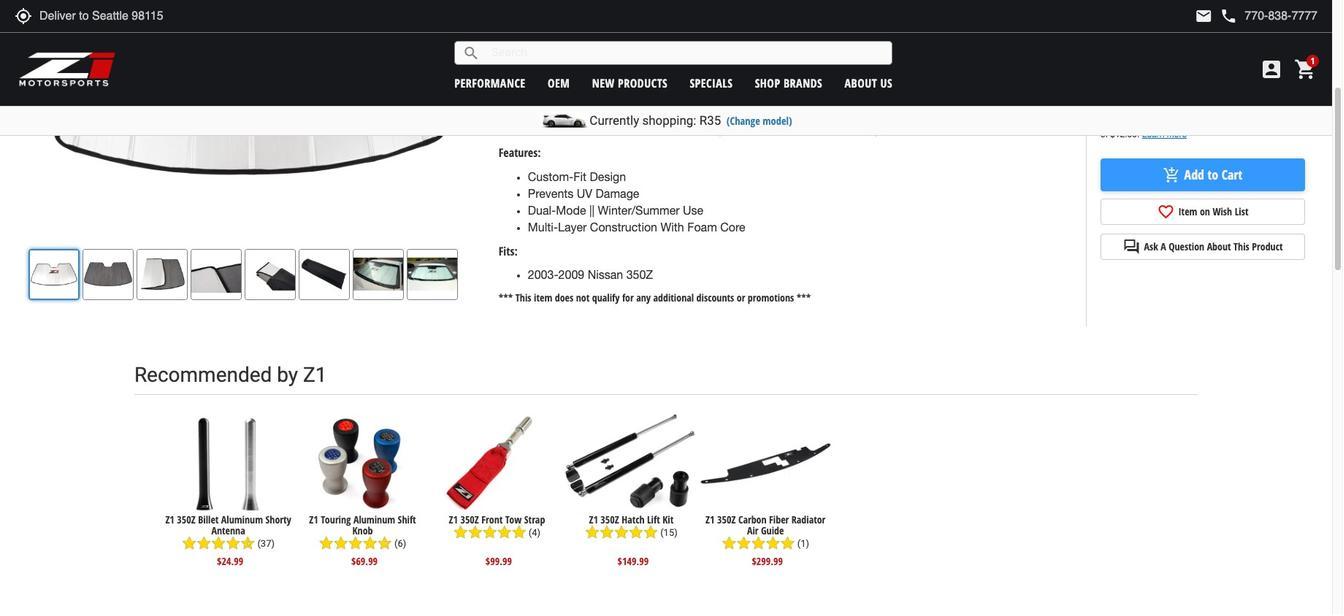 Task type: locate. For each thing, give the bounding box(es) containing it.
oem link
[[548, 75, 570, 91]]

not up with at top left
[[621, 106, 638, 119]]

*** left item
[[499, 291, 513, 305]]

z1 inside z1 350z hatch lift kit star star star star star (15)
[[589, 512, 598, 526]]

more
[[1124, 1, 1143, 13]]

1 *** from the left
[[499, 291, 513, 305]]

sunshade
[[629, 89, 680, 102], [705, 106, 755, 119]]

0 vertical spatial of
[[785, 39, 795, 52]]

of right test
[[1003, 122, 1013, 136]]

about down summer at the top of page
[[845, 75, 877, 91]]

strap
[[524, 512, 545, 526]]

shop
[[755, 75, 780, 91]]

fits:
[[499, 243, 518, 259]]

1 star_half from the left
[[240, 536, 255, 551]]

mail
[[1195, 7, 1213, 25]]

season
[[933, 72, 971, 85]]

1 horizontal spatial uv
[[750, 56, 765, 69]]

1 horizontal spatial sunshade
[[705, 106, 755, 119]]

0 horizontal spatial to
[[806, 122, 817, 136]]

to inside add_shopping_cart add to cart
[[1208, 166, 1218, 183]]

(learn
[[1100, 1, 1122, 13]]

350z for star
[[717, 512, 736, 526]]

uv down shape
[[750, 56, 765, 69]]

tow
[[505, 512, 522, 526]]

in up stored on the top of page
[[868, 89, 877, 102]]

the left test
[[960, 122, 977, 136]]

2 star_half from the left
[[377, 536, 392, 551]]

star_half inside z1 touring aluminum shift knob star star star star star_half (6) $69.99
[[377, 536, 392, 551]]

sun's up knob
[[663, 56, 691, 69]]

0 vertical spatial sunshade
[[629, 89, 680, 102]]

qualify
[[592, 291, 620, 305]]

ensure
[[820, 122, 855, 136]]

350z left the carbon
[[717, 512, 736, 526]]

blocking
[[596, 56, 640, 69]]

z1 left billet
[[165, 512, 174, 526]]

1 vertical spatial sunshade
[[705, 106, 755, 119]]

question_answer
[[1123, 238, 1140, 256]]

z1 inside z1 350z carbon fiber radiator air guide star star star star star (1) $299.99
[[706, 512, 715, 526]]

0 horizontal spatial aluminum
[[221, 512, 263, 526]]

Search search field
[[480, 42, 892, 64]]

z1 for (4)
[[449, 512, 458, 526]]

1 horizontal spatial aluminum
[[353, 512, 395, 526]]

2 vertical spatial to
[[1208, 166, 1218, 183]]

*** right "promotions"
[[797, 291, 811, 305]]

by
[[277, 363, 298, 387]]

and up ensure
[[833, 106, 853, 119]]

***
[[499, 291, 513, 305], [797, 291, 811, 305]]

star_half left (6)
[[377, 536, 392, 551]]

||
[[589, 204, 595, 217]]

your down 'over'
[[678, 106, 701, 119]]

account_box link
[[1256, 58, 1287, 81]]

not inside our custom-fit design matches the contour and shape of your z's windshield, reducing sunlight penetration into the cabin and blocking the sun's damaging uv rays. during the summer months, this will help keep your steering wheel and shift knob from becoming unbearably hot! when the warm season passes and cool weather sets in, flip your sunshade over and use the dark side to draw in the sun's warmth and combat windshield frost. when not in use, your sunshade can be folded and stored in the included storage bag. z1 sunshades are made with durable multi-layer construction to ensure they can withstand the test of time.
[[621, 106, 638, 119]]

aluminum
[[221, 512, 263, 526], [353, 512, 395, 526]]

0 vertical spatial can
[[758, 106, 777, 119]]

and up wheel
[[573, 56, 593, 69]]

350z
[[626, 268, 653, 282], [177, 512, 196, 526], [460, 512, 479, 526], [601, 512, 619, 526], [717, 512, 736, 526]]

to
[[825, 89, 835, 102], [806, 122, 817, 136], [1208, 166, 1218, 183]]

2 aluminum from the left
[[353, 512, 395, 526]]

(4)
[[529, 527, 541, 538]]

z1 right bag.
[[1042, 106, 1055, 119]]

your right flip
[[603, 89, 626, 102]]

z1 left touring
[[309, 512, 318, 526]]

about right question
[[1207, 240, 1231, 254]]

custom-
[[528, 170, 574, 183]]

z1 left hatch
[[589, 512, 598, 526]]

uv down fit
[[577, 187, 592, 200]]

1 horizontal spatial this
[[1234, 240, 1250, 254]]

1 horizontal spatial when
[[848, 72, 878, 85]]

use
[[732, 89, 751, 102]]

star_half left (37)
[[240, 536, 255, 551]]

1 horizontal spatial to
[[825, 89, 835, 102]]

of up 'rays.'
[[785, 39, 795, 52]]

this left product
[[1234, 240, 1250, 254]]

0 vertical spatial not
[[621, 106, 638, 119]]

1 vertical spatial when
[[587, 106, 618, 119]]

(37)
[[257, 538, 275, 549]]

windshield
[[499, 106, 554, 119]]

on
[[1200, 205, 1210, 219]]

$24.99
[[217, 555, 243, 569]]

(6)
[[394, 538, 406, 549]]

air
[[747, 524, 758, 538]]

cabin
[[541, 56, 570, 69]]

can up construction
[[758, 106, 777, 119]]

1 vertical spatial not
[[576, 291, 590, 305]]

phone link
[[1220, 7, 1318, 25]]

2 horizontal spatial about
[[1207, 240, 1231, 254]]

core
[[720, 220, 745, 234]]

carbon
[[738, 512, 767, 526]]

z1 left the front
[[449, 512, 458, 526]]

when up draw
[[848, 72, 878, 85]]

z1 inside z1 350z billet aluminum shorty antenna star star star star star_half (37) $24.99
[[165, 512, 174, 526]]

1 vertical spatial about
[[845, 75, 877, 91]]

favorite_border
[[1157, 203, 1175, 221]]

aluminum left shift
[[353, 512, 395, 526]]

1 horizontal spatial not
[[621, 106, 638, 119]]

0 horizontal spatial can
[[758, 106, 777, 119]]

1 aluminum from the left
[[221, 512, 263, 526]]

and down the blocking
[[604, 72, 623, 85]]

350z inside z1 350z billet aluminum shorty antenna star star star star star_half (37) $24.99
[[177, 512, 196, 526]]

350z inside z1 350z carbon fiber radiator air guide star star star star star (1) $299.99
[[717, 512, 736, 526]]

350z left the front
[[460, 512, 479, 526]]

when up made
[[587, 106, 618, 119]]

350z inside z1 350z hatch lift kit star star star star star (15)
[[601, 512, 619, 526]]

1 vertical spatial this
[[515, 291, 531, 305]]

weather
[[499, 89, 540, 102]]

$299.99
[[752, 555, 783, 569]]

0 vertical spatial sun's
[[663, 56, 691, 69]]

sunshade up layer
[[705, 106, 755, 119]]

0 horizontal spatial ***
[[499, 291, 513, 305]]

1 vertical spatial of
[[1003, 122, 1013, 136]]

our custom-fit design matches the contour and shape of your z's windshield, reducing sunlight penetration into the cabin and blocking the sun's damaging uv rays. during the summer months, this will help keep your steering wheel and shift knob from becoming unbearably hot! when the warm season passes and cool weather sets in, flip your sunshade over and use the dark side to draw in the sun's warmth and combat windshield frost. when not in use, your sunshade can be folded and stored in the included storage bag. z1 sunshades are made with durable multi-layer construction to ensure they can withstand the test of time.
[[499, 39, 1059, 136]]

price: $49.99
[[1100, 84, 1175, 108]]

0 vertical spatial uv
[[750, 56, 765, 69]]

dual-
[[528, 204, 556, 217]]

to down hot! on the right top of page
[[825, 89, 835, 102]]

0 horizontal spatial star_half
[[240, 536, 255, 551]]

of
[[785, 39, 795, 52], [1003, 122, 1013, 136]]

z1 inside z1 350z front tow strap star star star star star (4)
[[449, 512, 458, 526]]

0 horizontal spatial sun's
[[663, 56, 691, 69]]

0 vertical spatial this
[[1234, 240, 1250, 254]]

1 horizontal spatial star_half
[[377, 536, 392, 551]]

this left item
[[515, 291, 531, 305]]

knob
[[352, 524, 373, 538]]

2003-2009 nissan 350z
[[528, 268, 653, 282]]

to right add in the right of the page
[[1208, 166, 1218, 183]]

in right stored on the top of page
[[893, 106, 902, 119]]

design
[[578, 39, 613, 52]]

frontier
[[1214, 1, 1241, 13]]

in
[[868, 89, 877, 102], [641, 106, 650, 119], [893, 106, 902, 119]]

not right does
[[576, 291, 590, 305]]

contour
[[684, 39, 724, 52]]

winter/summer
[[598, 204, 680, 217]]

star_half
[[240, 536, 255, 551], [377, 536, 392, 551]]

prevents
[[528, 187, 574, 200]]

0 vertical spatial about
[[1145, 1, 1165, 13]]

uv inside 'custom-fit design prevents uv damage dual-mode || winter/summer use multi-layer construction with foam core'
[[577, 187, 592, 200]]

price:
[[1100, 92, 1122, 106]]

rays.
[[768, 56, 794, 69]]

about left the
[[1145, 1, 1165, 13]]

z1
[[1042, 106, 1055, 119], [303, 363, 327, 387], [165, 512, 174, 526], [309, 512, 318, 526], [449, 512, 458, 526], [589, 512, 598, 526], [706, 512, 715, 526]]

0 horizontal spatial uv
[[577, 187, 592, 200]]

(learn more about the ultimate frontier giveaway)
[[1100, 1, 1279, 13]]

2 *** from the left
[[797, 291, 811, 305]]

z1 for star_half
[[165, 512, 174, 526]]

from
[[681, 72, 705, 85]]

about inside question_answer ask a question about this product
[[1207, 240, 1231, 254]]

can
[[758, 106, 777, 119], [884, 122, 903, 136]]

fit
[[574, 170, 587, 183]]

0 vertical spatial when
[[848, 72, 878, 85]]

0 vertical spatial to
[[825, 89, 835, 102]]

1 vertical spatial to
[[806, 122, 817, 136]]

billet
[[198, 512, 219, 526]]

1 horizontal spatial can
[[884, 122, 903, 136]]

additional
[[653, 291, 694, 305]]

1 vertical spatial can
[[884, 122, 903, 136]]

0 horizontal spatial about
[[845, 75, 877, 91]]

350z left billet
[[177, 512, 196, 526]]

new products link
[[592, 75, 668, 91]]

1 vertical spatial uv
[[577, 187, 592, 200]]

1 horizontal spatial ***
[[797, 291, 811, 305]]

z1 inside our custom-fit design matches the contour and shape of your z's windshield, reducing sunlight penetration into the cabin and blocking the sun's damaging uv rays. during the summer months, this will help keep your steering wheel and shift knob from becoming unbearably hot! when the warm season passes and cool weather sets in, flip your sunshade over and use the dark side to draw in the sun's warmth and combat windshield frost. when not in use, your sunshade can be folded and stored in the included storage bag. z1 sunshades are made with durable multi-layer construction to ensure they can withstand the test of time.
[[1042, 106, 1055, 119]]

combat
[[996, 89, 1036, 102]]

z1 motorsports logo image
[[18, 51, 116, 88]]

a
[[1161, 240, 1166, 254]]

$149.99
[[617, 555, 649, 569]]

350z left hatch
[[601, 512, 619, 526]]

z1 touring aluminum shift knob star star star star star_half (6) $69.99
[[309, 512, 416, 569]]

frost.
[[558, 106, 584, 119]]

and up storage
[[973, 89, 993, 102]]

use,
[[653, 106, 675, 119]]

2 horizontal spatial to
[[1208, 166, 1218, 183]]

1 horizontal spatial sun's
[[900, 89, 928, 102]]

to down folded
[[806, 122, 817, 136]]

$49.99
[[1130, 84, 1175, 108]]

aluminum right billet
[[221, 512, 263, 526]]

this
[[1234, 240, 1250, 254], [515, 291, 531, 305]]

dark
[[774, 89, 797, 102]]

can right they
[[884, 122, 903, 136]]

be
[[781, 106, 794, 119]]

sun's down warm
[[900, 89, 928, 102]]

foam
[[687, 220, 717, 234]]

1 horizontal spatial of
[[1003, 122, 1013, 136]]

sunshade up use,
[[629, 89, 680, 102]]

uv inside our custom-fit design matches the contour and shape of your z's windshield, reducing sunlight penetration into the cabin and blocking the sun's damaging uv rays. during the summer months, this will help keep your steering wheel and shift knob from becoming unbearably hot! when the warm season passes and cool weather sets in, flip your sunshade over and use the dark side to draw in the sun's warmth and combat windshield frost. when not in use, your sunshade can be folded and stored in the included storage bag. z1 sunshades are made with durable multi-layer construction to ensure they can withstand the test of time.
[[750, 56, 765, 69]]

in left use,
[[641, 106, 650, 119]]

z1 inside z1 touring aluminum shift knob star star star star star_half (6) $69.99
[[309, 512, 318, 526]]

favorite_border item on wish list
[[1157, 203, 1248, 221]]

1 vertical spatial sun's
[[900, 89, 928, 102]]

construction
[[590, 220, 657, 234]]

matches
[[616, 39, 661, 52]]

2 vertical spatial about
[[1207, 240, 1231, 254]]

your up during
[[798, 39, 821, 52]]

0 horizontal spatial in
[[641, 106, 650, 119]]

z1 350z hatch lift kit star star star star star (15)
[[585, 512, 678, 540]]

custom-fit design prevents uv damage dual-mode || winter/summer use multi-layer construction with foam core
[[528, 170, 745, 234]]

z1 right kit
[[706, 512, 715, 526]]

shop brands link
[[755, 75, 823, 91]]

350z inside z1 350z front tow strap star star star star star (4)
[[460, 512, 479, 526]]

my_location
[[15, 7, 32, 25]]

time.
[[1016, 122, 1042, 136]]

nissan
[[588, 268, 623, 282]]



Task type: describe. For each thing, give the bounding box(es) containing it.
0 horizontal spatial sunshade
[[629, 89, 680, 102]]

0 horizontal spatial not
[[576, 291, 590, 305]]

fit
[[565, 39, 574, 52]]

z1 for (6)
[[309, 512, 318, 526]]

specials link
[[690, 75, 733, 91]]

sunshades
[[499, 122, 557, 136]]

350z up any
[[626, 268, 653, 282]]

z1 for star
[[706, 512, 715, 526]]

shape
[[750, 39, 782, 52]]

350z for star_half
[[177, 512, 196, 526]]

cart
[[1222, 166, 1243, 183]]

0 horizontal spatial when
[[587, 106, 618, 119]]

$99.99
[[486, 555, 512, 569]]

and down keep
[[1014, 72, 1034, 85]]

during
[[797, 56, 831, 69]]

add_shopping_cart
[[1163, 166, 1181, 184]]

our
[[499, 39, 518, 52]]

1 horizontal spatial in
[[868, 89, 877, 102]]

ultimate
[[1182, 1, 1212, 13]]

list
[[1235, 205, 1248, 219]]

specials
[[690, 75, 733, 91]]

and up "damaging"
[[727, 39, 747, 52]]

this inside question_answer ask a question about this product
[[1234, 240, 1250, 254]]

the down summer at the top of page
[[881, 72, 898, 85]]

item
[[1178, 205, 1197, 219]]

shop brands
[[755, 75, 823, 91]]

the left 'contour'
[[664, 39, 680, 52]]

bag.
[[1015, 106, 1038, 119]]

(1)
[[797, 538, 809, 549]]

shopping_cart
[[1294, 58, 1318, 81]]

guide
[[761, 524, 784, 538]]

(change
[[727, 114, 760, 128]]

add_shopping_cart add to cart
[[1163, 166, 1243, 184]]

keep
[[1013, 56, 1038, 69]]

(15)
[[660, 527, 678, 538]]

$69.99
[[351, 555, 378, 569]]

performance link
[[454, 75, 526, 91]]

hot!
[[825, 72, 845, 85]]

z1 right by
[[303, 363, 327, 387]]

mail phone
[[1195, 7, 1237, 25]]

the right into
[[521, 56, 538, 69]]

in,
[[569, 89, 581, 102]]

new products
[[592, 75, 668, 91]]

kit
[[663, 512, 674, 526]]

item
[[534, 291, 552, 305]]

search
[[462, 44, 480, 62]]

wish
[[1213, 205, 1232, 219]]

this
[[945, 56, 964, 69]]

the up knob
[[643, 56, 660, 69]]

2 horizontal spatial in
[[893, 106, 902, 119]]

test
[[980, 122, 999, 136]]

sunlight
[[955, 39, 996, 52]]

the up withstand
[[905, 106, 921, 119]]

ask
[[1144, 240, 1158, 254]]

2009
[[558, 268, 584, 282]]

z1 for (15)
[[589, 512, 598, 526]]

durable
[[637, 122, 677, 136]]

hatch
[[622, 512, 645, 526]]

us
[[880, 75, 893, 91]]

are
[[560, 122, 576, 136]]

z's
[[825, 39, 841, 52]]

0 horizontal spatial of
[[785, 39, 795, 52]]

the up hot! on the right top of page
[[834, 56, 851, 69]]

discounts
[[696, 291, 734, 305]]

and left use
[[709, 89, 729, 102]]

over
[[683, 89, 706, 102]]

phone
[[1220, 7, 1237, 25]]

recommended
[[134, 363, 272, 387]]

the right use
[[754, 89, 770, 102]]

antenna
[[211, 524, 245, 538]]

your down into
[[499, 72, 522, 85]]

sets
[[544, 89, 565, 102]]

summer
[[854, 56, 897, 69]]

shopping_cart link
[[1291, 58, 1318, 81]]

brands
[[784, 75, 823, 91]]

aluminum inside z1 touring aluminum shift knob star star star star star_half (6) $69.99
[[353, 512, 395, 526]]

shopping:
[[642, 113, 696, 128]]

350z for (4)
[[460, 512, 479, 526]]

*** this item does not qualify for any additional discounts or promotions ***
[[499, 291, 811, 305]]

products
[[618, 75, 668, 91]]

flip
[[584, 89, 600, 102]]

storage
[[973, 106, 1012, 119]]

multi-
[[680, 122, 710, 136]]

windshield,
[[844, 39, 903, 52]]

the up stored on the top of page
[[880, 89, 896, 102]]

touring
[[321, 512, 351, 526]]

shift
[[627, 72, 649, 85]]

layer
[[558, 220, 587, 234]]

star_half inside z1 350z billet aluminum shorty antenna star star star star star_half (37) $24.99
[[240, 536, 255, 551]]

about us
[[845, 75, 893, 91]]

z1 350z front tow strap star star star star star (4)
[[449, 512, 545, 540]]

aluminum inside z1 350z billet aluminum shorty antenna star star star star star_half (37) $24.99
[[221, 512, 263, 526]]

giveaway)
[[1243, 1, 1279, 13]]

custom-
[[521, 39, 565, 52]]

(learn more about the ultimate frontier giveaway) link
[[1100, 1, 1279, 13]]

0 horizontal spatial this
[[515, 291, 531, 305]]

with
[[661, 220, 684, 234]]

add
[[1184, 166, 1204, 183]]

new
[[592, 75, 615, 91]]

reducing
[[906, 39, 952, 52]]

recommended by z1
[[134, 363, 327, 387]]

350z for (15)
[[601, 512, 619, 526]]

currently shopping: r35 (change model)
[[590, 113, 792, 128]]

layer
[[710, 122, 735, 136]]

features:
[[499, 145, 541, 161]]

radiator
[[792, 512, 826, 526]]

currently
[[590, 113, 639, 128]]

1 horizontal spatial about
[[1145, 1, 1165, 13]]

withstand
[[906, 122, 957, 136]]

use
[[683, 204, 703, 217]]

oem
[[548, 75, 570, 91]]



Task type: vqa. For each thing, say whether or not it's contained in the screenshot.
topmost SUNSHADE
yes



